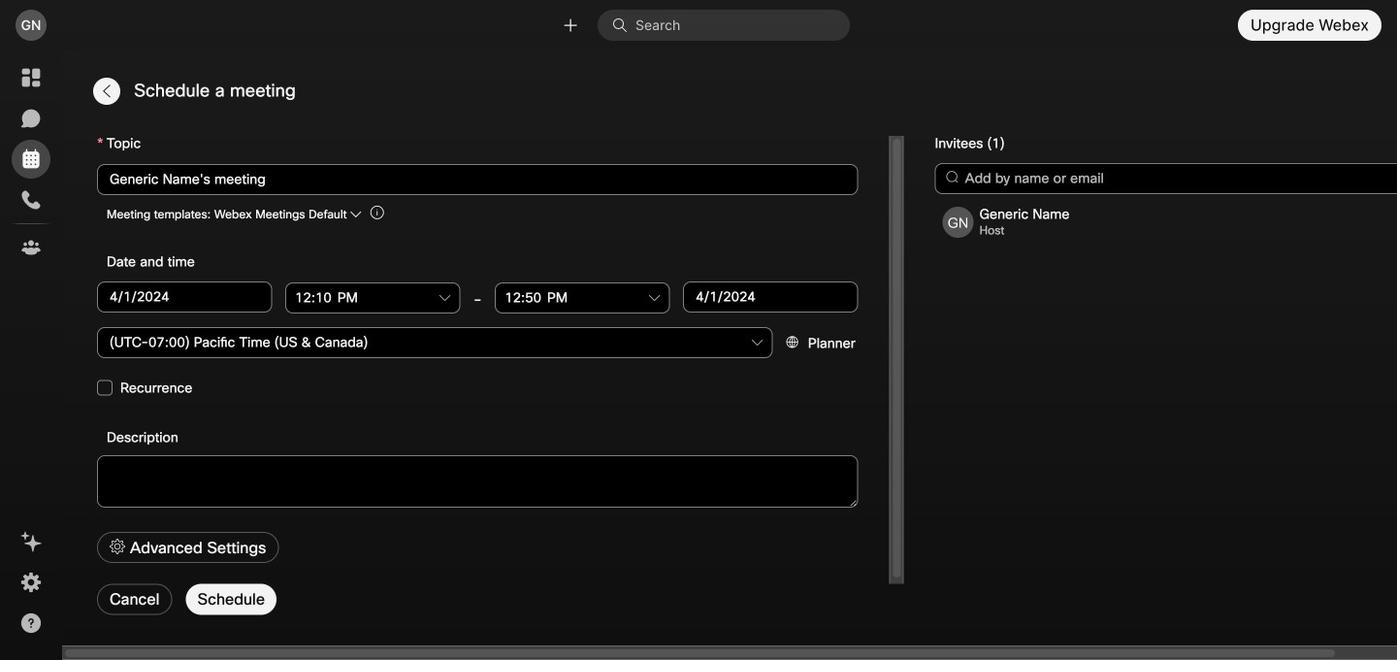 Task type: describe. For each thing, give the bounding box(es) containing it.
webex tab list
[[12, 58, 50, 267]]



Task type: vqa. For each thing, say whether or not it's contained in the screenshot.
NAVIGATION
yes



Task type: locate. For each thing, give the bounding box(es) containing it.
navigation
[[0, 50, 62, 660]]



